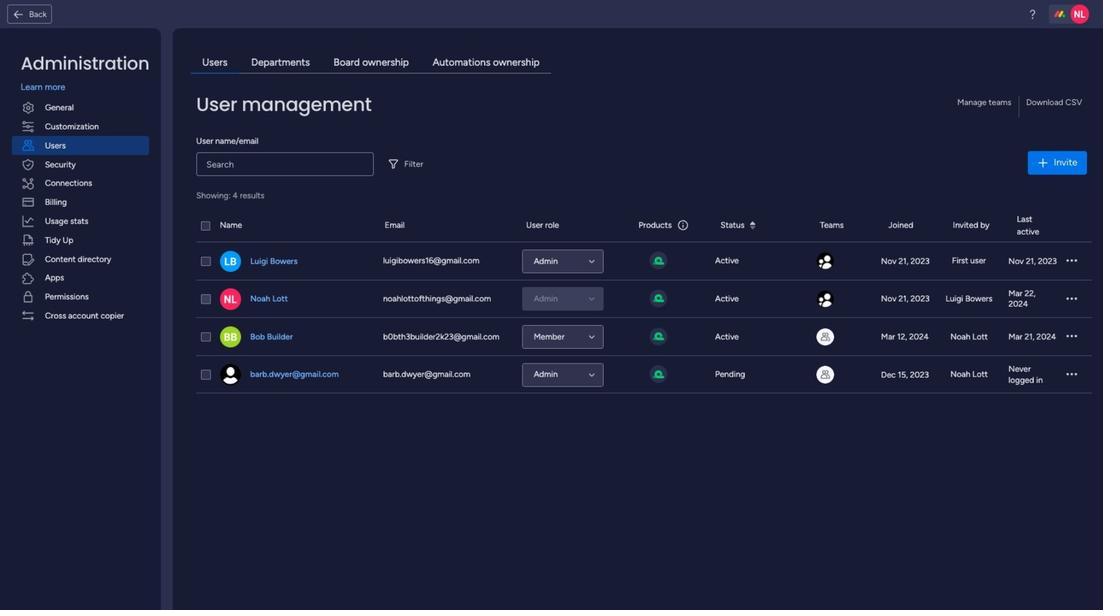 Task type: locate. For each thing, give the bounding box(es) containing it.
1 vertical spatial v2 ellipsis image
[[1067, 332, 1078, 343]]

2 vertical spatial v2 ellipsis image
[[1067, 370, 1078, 381]]

noah lott image
[[220, 289, 241, 310]]

back to workspace image
[[12, 8, 24, 20]]

v2 ellipsis image for barb.dwyer@gmail.com icon
[[1067, 370, 1078, 381]]

luigi bowers image
[[220, 251, 241, 272]]

row group
[[196, 243, 1093, 394]]

2 add or edit team image from the top
[[817, 291, 835, 308]]

2 row from the top
[[196, 243, 1093, 281]]

add or edit team image
[[817, 329, 835, 346], [817, 367, 835, 384]]

grid
[[196, 210, 1093, 599]]

1 v2 ellipsis image from the top
[[1067, 294, 1078, 305]]

v2 ellipsis image
[[1067, 294, 1078, 305], [1067, 332, 1078, 343], [1067, 370, 1078, 381]]

0 vertical spatial add or edit team image
[[817, 253, 835, 271]]

v2 ellipsis image for noah lott image
[[1067, 294, 1078, 305]]

noah lott image
[[1071, 5, 1090, 24]]

4 row from the top
[[196, 319, 1093, 356]]

1 vertical spatial add or edit team image
[[817, 291, 835, 308]]

add or edit team image
[[817, 253, 835, 271], [817, 291, 835, 308]]

bob builder image
[[220, 327, 241, 348]]

row
[[196, 210, 1093, 243], [196, 243, 1093, 281], [196, 281, 1093, 319], [196, 319, 1093, 356], [196, 356, 1093, 394]]

2 v2 ellipsis image from the top
[[1067, 332, 1078, 343]]

0 vertical spatial v2 ellipsis image
[[1067, 294, 1078, 305]]

2 add or edit team image from the top
[[817, 367, 835, 384]]

add or edit team image for noah lott image's v2 ellipsis icon
[[817, 291, 835, 308]]

1 add or edit team image from the top
[[817, 253, 835, 271]]

5 row from the top
[[196, 356, 1093, 394]]

0 vertical spatial add or edit team image
[[817, 329, 835, 346]]

1 add or edit team image from the top
[[817, 329, 835, 346]]

3 v2 ellipsis image from the top
[[1067, 370, 1078, 381]]

1 vertical spatial add or edit team image
[[817, 367, 835, 384]]



Task type: describe. For each thing, give the bounding box(es) containing it.
barb.dwyer@gmail.com image
[[220, 365, 241, 386]]

v2 ellipsis image
[[1067, 256, 1078, 267]]

3 row from the top
[[196, 281, 1093, 319]]

Search text field
[[196, 152, 374, 176]]

add or edit team image for v2 ellipsis icon associated with barb.dwyer@gmail.com icon
[[817, 367, 835, 384]]

add or edit team image for v2 ellipsis icon related to bob builder image at bottom left
[[817, 329, 835, 346]]

help image
[[1027, 8, 1039, 20]]

add or edit team image for v2 ellipsis image
[[817, 253, 835, 271]]

1 row from the top
[[196, 210, 1093, 243]]

v2 ellipsis image for bob builder image at bottom left
[[1067, 332, 1078, 343]]



Task type: vqa. For each thing, say whether or not it's contained in the screenshot.
GRID
yes



